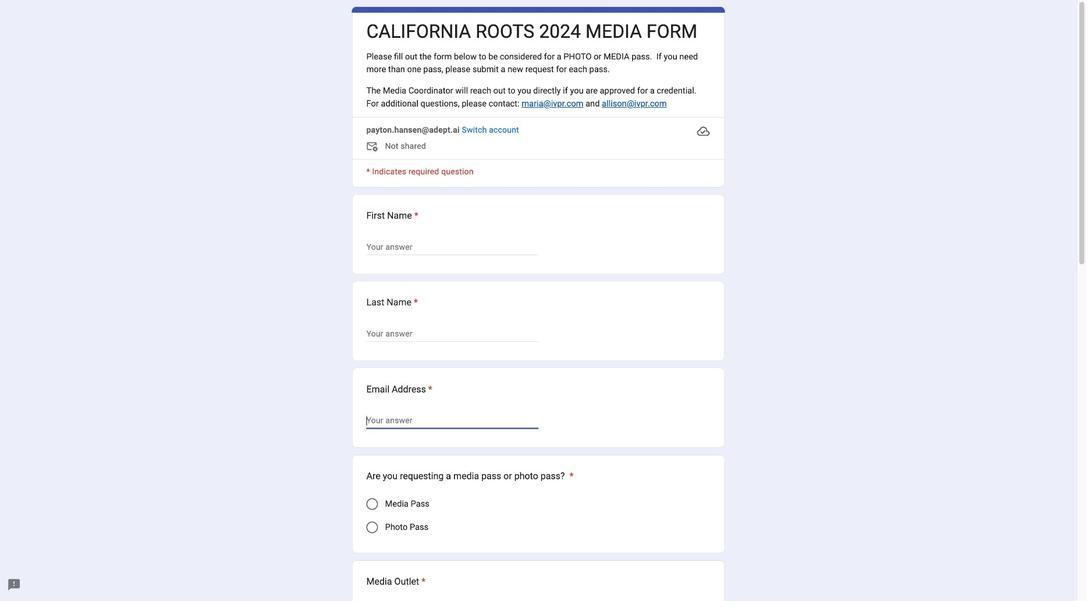 Task type: describe. For each thing, give the bounding box(es) containing it.
6 heading from the top
[[367, 575, 426, 589]]

Photo Pass radio
[[367, 522, 378, 533]]

required question element for first heading from the bottom of the page
[[420, 575, 426, 589]]

photo pass image
[[367, 522, 378, 533]]

required question element for fourth heading from the top
[[426, 382, 433, 396]]

2 heading from the top
[[367, 209, 419, 223]]

1 heading from the top
[[367, 20, 698, 43]]



Task type: locate. For each thing, give the bounding box(es) containing it.
5 heading from the top
[[367, 469, 574, 483]]

required question element for 2nd heading
[[412, 209, 419, 223]]

None text field
[[367, 240, 539, 254]]

required question element for 2nd heading from the bottom
[[568, 469, 574, 483]]

your email and google account are not part of your response image
[[367, 141, 385, 154], [367, 141, 381, 154]]

required question element for fourth heading from the bottom of the page
[[412, 296, 418, 310]]

Media Pass radio
[[367, 498, 378, 510]]

heading
[[367, 20, 698, 43], [367, 209, 419, 223], [367, 296, 418, 310], [367, 382, 433, 396], [367, 469, 574, 483], [367, 575, 426, 589]]

4 heading from the top
[[367, 382, 433, 396]]

list
[[352, 194, 725, 601]]

report a problem to google image
[[7, 578, 21, 592]]

media pass image
[[367, 498, 378, 510]]

required question element
[[412, 209, 419, 223], [412, 296, 418, 310], [426, 382, 433, 396], [568, 469, 574, 483], [420, 575, 426, 589]]

3 heading from the top
[[367, 296, 418, 310]]

None text field
[[367, 327, 539, 341], [367, 414, 539, 428], [367, 327, 539, 341], [367, 414, 539, 428]]



Task type: vqa. For each thing, say whether or not it's contained in the screenshot.
the ►
no



